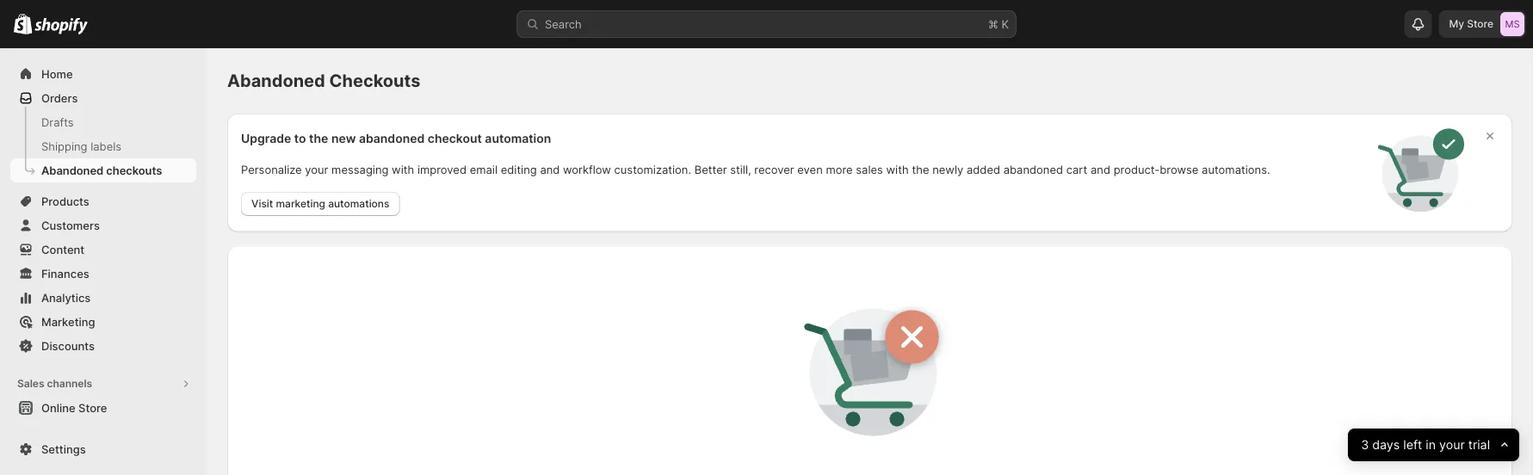 Task type: locate. For each thing, give the bounding box(es) containing it.
and
[[540, 163, 560, 176], [1091, 163, 1111, 176]]

home
[[41, 67, 73, 81]]

discounts
[[41, 339, 95, 353]]

automations.
[[1202, 163, 1271, 176]]

0 horizontal spatial and
[[540, 163, 560, 176]]

channels
[[47, 378, 92, 390]]

visit
[[251, 197, 273, 210]]

personalize your messaging with improved email editing and workflow customization. better still, recover even more sales with the newly added abandoned cart and product-browse automations.
[[241, 163, 1271, 176]]

the right to
[[309, 131, 329, 146]]

1 vertical spatial the
[[912, 163, 930, 176]]

with down upgrade to the new abandoned checkout automation
[[392, 163, 415, 176]]

and right editing
[[540, 163, 560, 176]]

abandoned checkouts
[[227, 70, 421, 91]]

marketing
[[276, 197, 326, 210]]

abandoned
[[359, 131, 425, 146], [1004, 163, 1064, 176]]

abandoned
[[227, 70, 325, 91], [41, 164, 104, 177]]

abandoned for abandoned checkouts
[[227, 70, 325, 91]]

the left newly
[[912, 163, 930, 176]]

0 horizontal spatial with
[[392, 163, 415, 176]]

marketing link
[[10, 310, 196, 334]]

automation
[[485, 131, 551, 146]]

⌘
[[989, 17, 999, 31]]

online store button
[[0, 396, 207, 420]]

messaging
[[332, 163, 389, 176]]

orders link
[[10, 86, 196, 110]]

content
[[41, 243, 85, 256]]

checkouts
[[106, 164, 162, 177]]

customization.
[[615, 163, 692, 176]]

online
[[41, 401, 75, 415]]

workflow
[[563, 163, 611, 176]]

1 vertical spatial abandoned
[[41, 164, 104, 177]]

1 horizontal spatial abandoned
[[227, 70, 325, 91]]

0 horizontal spatial abandoned
[[41, 164, 104, 177]]

still,
[[731, 163, 752, 176]]

shopify image
[[14, 13, 32, 34], [35, 18, 88, 35]]

newly
[[933, 163, 964, 176]]

abandoned up messaging
[[359, 131, 425, 146]]

cart
[[1067, 163, 1088, 176]]

k
[[1002, 17, 1009, 31]]

1 horizontal spatial abandoned
[[1004, 163, 1064, 176]]

sales
[[17, 378, 44, 390]]

1 horizontal spatial with
[[887, 163, 909, 176]]

store
[[78, 401, 107, 415]]

abandoned up upgrade on the top
[[227, 70, 325, 91]]

editing
[[501, 163, 537, 176]]

with right sales
[[887, 163, 909, 176]]

content link
[[10, 238, 196, 262]]

sales
[[856, 163, 884, 176]]

abandoned down shipping
[[41, 164, 104, 177]]

sales channels
[[17, 378, 92, 390]]

1 with from the left
[[392, 163, 415, 176]]

better
[[695, 163, 727, 176]]

abandoned left cart
[[1004, 163, 1064, 176]]

the
[[309, 131, 329, 146], [912, 163, 930, 176]]

automations
[[328, 197, 390, 210]]

personalize
[[241, 163, 302, 176]]

abandoned checkouts
[[41, 164, 162, 177]]

0 vertical spatial abandoned
[[359, 131, 425, 146]]

1 horizontal spatial and
[[1091, 163, 1111, 176]]

browse
[[1160, 163, 1199, 176]]

labels
[[91, 140, 122, 153]]

0 vertical spatial the
[[309, 131, 329, 146]]

to
[[294, 131, 306, 146]]

1 horizontal spatial the
[[912, 163, 930, 176]]

with
[[392, 163, 415, 176], [887, 163, 909, 176]]

sales channels button
[[10, 372, 196, 396]]

and right cart
[[1091, 163, 1111, 176]]

0 vertical spatial abandoned
[[227, 70, 325, 91]]



Task type: vqa. For each thing, say whether or not it's contained in the screenshot.
and to the left
yes



Task type: describe. For each thing, give the bounding box(es) containing it.
even
[[798, 163, 823, 176]]

email
[[470, 163, 498, 176]]

discounts link
[[10, 334, 196, 358]]

0 horizontal spatial shopify image
[[14, 13, 32, 34]]

online store
[[41, 401, 107, 415]]

1 vertical spatial abandoned
[[1004, 163, 1064, 176]]

settings link
[[10, 438, 196, 462]]

product-
[[1114, 163, 1160, 176]]

abandoned for abandoned checkouts
[[41, 164, 104, 177]]

⌘ k
[[989, 17, 1009, 31]]

abandoned checkouts link
[[10, 158, 196, 183]]

abandoned checkout image image
[[1379, 127, 1465, 214]]

2 with from the left
[[887, 163, 909, 176]]

upgrade
[[241, 131, 291, 146]]

checkouts
[[329, 70, 421, 91]]

your
[[305, 163, 329, 176]]

shipping
[[41, 140, 87, 153]]

orders
[[41, 91, 78, 105]]

customers
[[41, 219, 100, 232]]

1 and from the left
[[540, 163, 560, 176]]

home link
[[10, 62, 196, 86]]

analytics link
[[10, 286, 196, 310]]

drafts
[[41, 115, 74, 129]]

visit marketing automations button
[[241, 192, 400, 216]]

checkout
[[428, 131, 482, 146]]

added
[[967, 163, 1001, 176]]

search
[[545, 17, 582, 31]]

visit marketing automations
[[251, 197, 390, 210]]

2 and from the left
[[1091, 163, 1111, 176]]

customers link
[[10, 214, 196, 238]]

improved
[[418, 163, 467, 176]]

drafts link
[[10, 110, 196, 134]]

upgrade to the new abandoned checkout automation
[[241, 131, 551, 146]]

0 horizontal spatial abandoned
[[359, 131, 425, 146]]

more
[[826, 163, 853, 176]]

products
[[41, 195, 89, 208]]

finances link
[[10, 262, 196, 286]]

0 horizontal spatial the
[[309, 131, 329, 146]]

shipping labels
[[41, 140, 122, 153]]

analytics
[[41, 291, 91, 304]]

settings
[[41, 443, 86, 456]]

new
[[331, 131, 356, 146]]

recover
[[755, 163, 795, 176]]

online store link
[[10, 396, 196, 420]]

1 horizontal spatial shopify image
[[35, 18, 88, 35]]

finances
[[41, 267, 89, 280]]

shipping labels link
[[10, 134, 196, 158]]

products link
[[10, 189, 196, 214]]

marketing
[[41, 315, 95, 329]]



